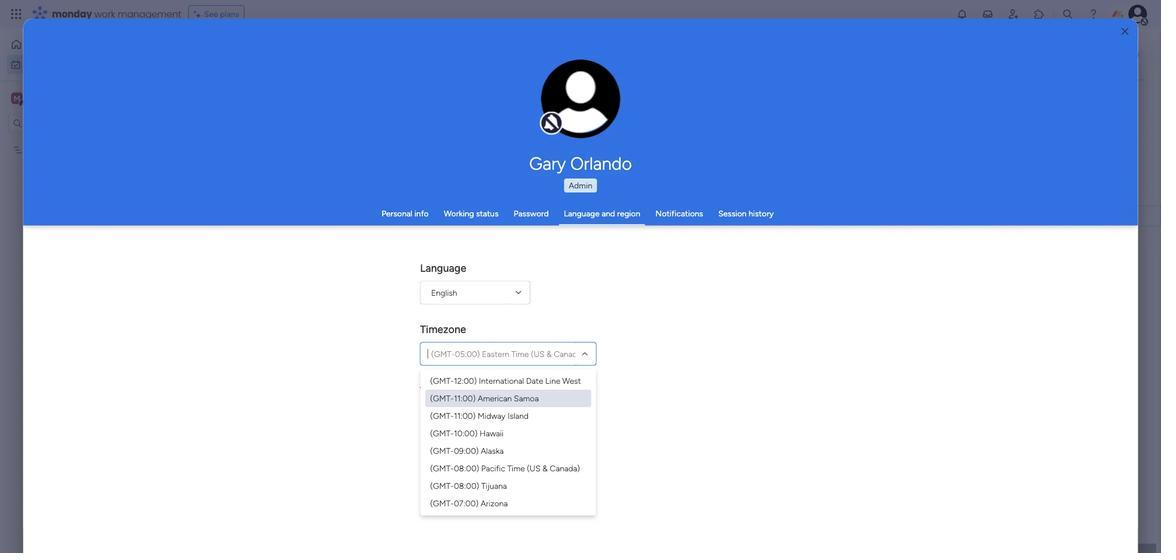Task type: describe. For each thing, give the bounding box(es) containing it.
session history link
[[719, 209, 774, 219]]

Filter dashboard by text search field
[[172, 93, 279, 112]]

arizona
[[481, 499, 508, 509]]

management
[[118, 7, 181, 20]]

change profile picture
[[557, 105, 606, 124]]

session
[[719, 209, 747, 219]]

2023 for november 15, 2023
[[490, 478, 509, 488]]

language for language
[[420, 262, 467, 275]]

time for 08:00)
[[508, 464, 525, 474]]

(gmt-09:00) alaska
[[430, 446, 504, 456]]

& for (gmt-05:00) eastern time (us & canada)
[[547, 349, 552, 359]]

profile
[[585, 105, 606, 114]]

my work button
[[7, 55, 126, 74]]

working
[[444, 209, 474, 219]]

november
[[438, 478, 476, 488]]

Search in workspace field
[[25, 117, 98, 130]]

07:00)
[[454, 499, 479, 509]]

work for my
[[39, 60, 57, 69]]

(gmt- for (gmt-11:00) midway island
[[430, 411, 454, 421]]

see plans button
[[188, 5, 245, 23]]

format for time format
[[446, 385, 478, 397]]

language for language and region
[[564, 209, 600, 219]]

canada) for (gmt-08:00) pacific time (us & canada)
[[550, 464, 580, 474]]

my
[[26, 60, 37, 69]]

(gmt- for (gmt-10:00) hawaii
[[430, 429, 454, 439]]

tijuana
[[482, 481, 507, 491]]

& for (gmt-08:00) pacific time (us & canada)
[[543, 464, 548, 474]]

(us for eastern
[[531, 349, 545, 359]]

workspace
[[50, 93, 96, 104]]

notifications link
[[656, 209, 704, 219]]

november 15, 2023
[[438, 478, 509, 488]]

monday work management
[[52, 7, 181, 20]]

hawaii
[[480, 429, 504, 439]]

(gmt-07:00) arizona
[[430, 499, 508, 509]]

(gmt- for (gmt-12:00) international date line west
[[430, 376, 454, 386]]

language and region link
[[564, 209, 641, 219]]

home button
[[7, 35, 126, 54]]

24 hours 12:43
[[438, 423, 497, 433]]

change profile picture button
[[542, 60, 621, 139]]

(us for pacific
[[527, 464, 541, 474]]

11:00) for american
[[454, 394, 476, 403]]

invite members image
[[1008, 8, 1020, 20]]

15,
[[478, 478, 488, 488]]

pm
[[498, 405, 510, 415]]

12:43 for 12:43
[[476, 423, 497, 433]]

midway
[[478, 411, 506, 421]]

10:00)
[[454, 429, 478, 439]]

status
[[476, 209, 499, 219]]

west
[[563, 376, 581, 386]]

gary orlando image
[[1129, 5, 1148, 23]]

password
[[514, 209, 549, 219]]

12:00)
[[454, 376, 477, 386]]

workspace selection element
[[11, 91, 98, 107]]

(gmt-05:00) eastern time (us & canada)
[[431, 349, 585, 359]]

notifications
[[656, 209, 704, 219]]

english
[[431, 288, 457, 298]]

main workspace
[[27, 93, 96, 104]]

11:00) for midway
[[454, 411, 476, 421]]

alaska
[[481, 446, 504, 456]]

time format
[[420, 385, 478, 397]]



Task type: vqa. For each thing, say whether or not it's contained in the screenshot.
online
no



Task type: locate. For each thing, give the bounding box(es) containing it.
1 vertical spatial canada)
[[550, 464, 580, 474]]

month
[[780, 213, 802, 222]]

05:00)
[[455, 349, 480, 359]]

& right pacific
[[543, 464, 548, 474]]

personal
[[382, 209, 413, 219]]

1 vertical spatial hours
[[450, 423, 474, 433]]

1 vertical spatial (us
[[527, 464, 541, 474]]

see
[[204, 9, 218, 19]]

khvhg list box
[[0, 138, 149, 318]]

1 vertical spatial 11:00)
[[454, 411, 476, 421]]

work right monday
[[94, 7, 115, 20]]

1 2023 from the top
[[490, 478, 509, 488]]

working status
[[444, 209, 499, 219]]

0 vertical spatial work
[[94, 7, 115, 20]]

hours for 12 hours
[[449, 405, 472, 415]]

inbox image
[[983, 8, 994, 20]]

1 horizontal spatial language
[[564, 209, 600, 219]]

hours
[[449, 405, 472, 415], [450, 423, 474, 433]]

date format
[[420, 458, 478, 471]]

this
[[764, 213, 778, 222]]

12 hours 12:43 pm
[[438, 405, 510, 415]]

see plans
[[204, 9, 239, 19]]

1 vertical spatial 08:00)
[[454, 481, 479, 491]]

and
[[602, 209, 616, 219]]

2023
[[490, 478, 509, 488], [490, 495, 509, 504]]

international
[[479, 376, 524, 386]]

hours right 12
[[449, 405, 472, 415]]

0 horizontal spatial language
[[420, 262, 467, 275]]

this month
[[764, 213, 802, 222]]

hours for 24 hours
[[450, 423, 474, 433]]

island
[[508, 411, 529, 421]]

gary
[[530, 153, 566, 174]]

session history
[[719, 209, 774, 219]]

1 vertical spatial 12:43
[[476, 423, 497, 433]]

date up november
[[420, 458, 443, 471]]

khvhg
[[27, 145, 50, 155], [628, 212, 650, 222]]

my work
[[26, 60, 57, 69]]

0 vertical spatial time
[[512, 349, 529, 359]]

time up 12
[[420, 385, 444, 397]]

canada)
[[554, 349, 585, 359], [550, 464, 580, 474]]

11:00) up 24 hours 12:43
[[454, 411, 476, 421]]

timezone
[[420, 323, 466, 336]]

1 vertical spatial date
[[420, 458, 443, 471]]

(us
[[531, 349, 545, 359], [527, 464, 541, 474]]

1 horizontal spatial work
[[94, 7, 115, 20]]

(gmt- for (gmt-05:00) eastern time (us & canada)
[[431, 349, 455, 359]]

15
[[438, 495, 446, 504]]

08:00) up november 15, 2023
[[454, 464, 479, 474]]

(gmt- for (gmt-08:00) tijuana
[[430, 481, 454, 491]]

2 08:00) from the top
[[454, 481, 479, 491]]

region
[[618, 209, 641, 219]]

select product image
[[11, 8, 22, 20]]

0 vertical spatial &
[[547, 349, 552, 359]]

format up 12 hours 12:43 pm
[[446, 385, 478, 397]]

08:00) up november,
[[454, 481, 479, 491]]

(gmt-10:00) hawaii
[[430, 429, 504, 439]]

line
[[546, 376, 561, 386]]

gary orlando button
[[420, 153, 742, 174]]

time for 05:00)
[[512, 349, 529, 359]]

1 11:00) from the top
[[454, 394, 476, 403]]

format down the 09:00)
[[445, 458, 478, 471]]

1 vertical spatial language
[[420, 262, 467, 275]]

1 horizontal spatial khvhg
[[628, 212, 650, 222]]

pacific
[[482, 464, 506, 474]]

24
[[438, 423, 448, 433]]

notifications image
[[957, 8, 969, 20]]

format for date format
[[445, 458, 478, 471]]

1 vertical spatial time
[[420, 385, 444, 397]]

apps image
[[1034, 8, 1046, 20]]

american
[[478, 394, 512, 403]]

(gmt-
[[431, 349, 455, 359], [430, 376, 454, 386], [430, 394, 454, 403], [430, 411, 454, 421], [430, 429, 454, 439], [430, 446, 454, 456], [430, 464, 454, 474], [430, 481, 454, 491], [430, 499, 454, 509]]

1 horizontal spatial date
[[526, 376, 544, 386]]

1 vertical spatial work
[[39, 60, 57, 69]]

khvhg down search in workspace 'field'
[[27, 145, 50, 155]]

0 horizontal spatial khvhg
[[27, 145, 50, 155]]

picture
[[569, 115, 593, 124]]

hours right "24" on the left bottom
[[450, 423, 474, 433]]

(gmt-11:00) midway island
[[430, 411, 529, 421]]

0 vertical spatial date
[[526, 376, 544, 386]]

home
[[27, 39, 49, 49]]

help image
[[1088, 8, 1100, 20]]

time
[[512, 349, 529, 359], [420, 385, 444, 397], [508, 464, 525, 474]]

1 vertical spatial format
[[445, 458, 478, 471]]

2 2023 from the top
[[490, 495, 509, 504]]

(us right pacific
[[527, 464, 541, 474]]

plans
[[220, 9, 239, 19]]

time right pacific
[[508, 464, 525, 474]]

0 vertical spatial 08:00)
[[454, 464, 479, 474]]

eastern
[[482, 349, 510, 359]]

0 vertical spatial khvhg
[[27, 145, 50, 155]]

khvhg right "and"
[[628, 212, 650, 222]]

12:43 down midway
[[476, 423, 497, 433]]

time right eastern
[[512, 349, 529, 359]]

0 vertical spatial (us
[[531, 349, 545, 359]]

2023 for 15 november, 2023
[[490, 495, 509, 504]]

(us up (gmt-12:00) international date line west at the bottom of page
[[531, 349, 545, 359]]

0 vertical spatial hours
[[449, 405, 472, 415]]

09:00)
[[454, 446, 479, 456]]

personal info
[[382, 209, 429, 219]]

khvhg inside list box
[[27, 145, 50, 155]]

2023 down the tijuana
[[490, 495, 509, 504]]

gary orlando
[[530, 153, 632, 174]]

language
[[564, 209, 600, 219], [420, 262, 467, 275]]

m
[[13, 93, 20, 103]]

12:43
[[475, 405, 495, 415], [476, 423, 497, 433]]

0 vertical spatial format
[[446, 385, 478, 397]]

(gmt- for (gmt-08:00) pacific time (us & canada)
[[430, 464, 454, 474]]

working status link
[[444, 209, 499, 219]]

samoa
[[514, 394, 539, 403]]

(gmt-12:00) international date line west
[[430, 376, 581, 386]]

monday
[[52, 7, 92, 20]]

08:00) for pacific
[[454, 464, 479, 474]]

work for monday
[[94, 7, 115, 20]]

08:00) for tijuana
[[454, 481, 479, 491]]

15 november, 2023
[[438, 495, 509, 504]]

12
[[438, 405, 446, 415]]

work right my
[[39, 60, 57, 69]]

0 vertical spatial 11:00)
[[454, 394, 476, 403]]

(gmt-08:00) pacific time (us & canada)
[[430, 464, 580, 474]]

format
[[446, 385, 478, 397], [445, 458, 478, 471]]

khvhg link
[[626, 206, 734, 227]]

12:43 for 12:43 pm
[[475, 405, 495, 415]]

(gmt- for (gmt-11:00) american samoa
[[430, 394, 454, 403]]

canada) for (gmt-05:00) eastern time (us & canada)
[[554, 349, 585, 359]]

0 vertical spatial canada)
[[554, 349, 585, 359]]

close image
[[1122, 27, 1129, 36]]

0 vertical spatial 2023
[[490, 478, 509, 488]]

11:00)
[[454, 394, 476, 403], [454, 411, 476, 421]]

1 vertical spatial 2023
[[490, 495, 509, 504]]

(gmt- for (gmt-07:00) arizona
[[430, 499, 454, 509]]

password link
[[514, 209, 549, 219]]

info
[[415, 209, 429, 219]]

work
[[94, 7, 115, 20], [39, 60, 57, 69]]

12:43 down (gmt-11:00) american samoa
[[475, 405, 495, 415]]

1 08:00) from the top
[[454, 464, 479, 474]]

2023 down (gmt-08:00) pacific time (us & canada)
[[490, 478, 509, 488]]

workspace image
[[11, 92, 23, 105]]

2 11:00) from the top
[[454, 411, 476, 421]]

(gmt-11:00) american samoa
[[430, 394, 539, 403]]

option
[[0, 140, 149, 142]]

& up line
[[547, 349, 552, 359]]

language up english
[[420, 262, 467, 275]]

admin
[[569, 181, 593, 191]]

orlando
[[571, 153, 632, 174]]

language left "and"
[[564, 209, 600, 219]]

2 vertical spatial time
[[508, 464, 525, 474]]

0 vertical spatial language
[[564, 209, 600, 219]]

search everything image
[[1063, 8, 1074, 20]]

0 horizontal spatial work
[[39, 60, 57, 69]]

change
[[557, 105, 583, 114]]

date
[[526, 376, 544, 386], [420, 458, 443, 471]]

november,
[[448, 495, 488, 504]]

work inside button
[[39, 60, 57, 69]]

1 vertical spatial khvhg
[[628, 212, 650, 222]]

main
[[27, 93, 47, 104]]

1 vertical spatial &
[[543, 464, 548, 474]]

(gmt- for (gmt-09:00) alaska
[[430, 446, 454, 456]]

0 horizontal spatial date
[[420, 458, 443, 471]]

date left line
[[526, 376, 544, 386]]

(gmt-08:00) tijuana
[[430, 481, 507, 491]]

0 vertical spatial 12:43
[[475, 405, 495, 415]]

11:00) up 12 hours 12:43 pm
[[454, 394, 476, 403]]

history
[[749, 209, 774, 219]]

personal info link
[[382, 209, 429, 219]]

language and region
[[564, 209, 641, 219]]



